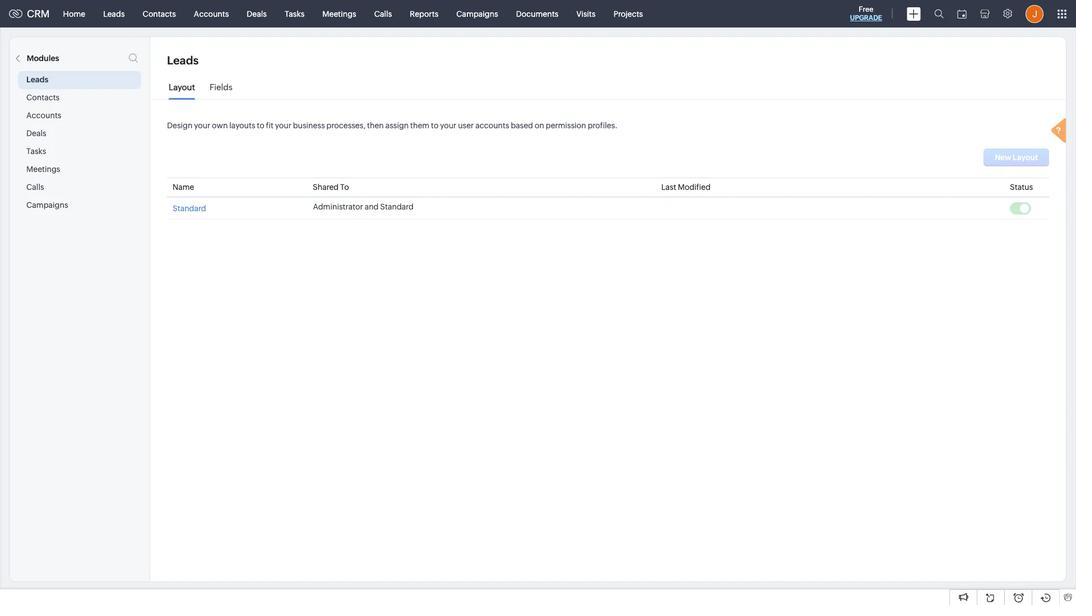 Task type: describe. For each thing, give the bounding box(es) containing it.
home
[[63, 9, 85, 18]]

0 horizontal spatial accounts
[[26, 111, 61, 120]]

search image
[[935, 9, 944, 19]]

then
[[367, 121, 384, 130]]

visits link
[[568, 0, 605, 27]]

profiles.
[[588, 121, 618, 130]]

leads link
[[94, 0, 134, 27]]

accounts inside accounts link
[[194, 9, 229, 18]]

0 horizontal spatial leads
[[26, 75, 49, 84]]

1 horizontal spatial meetings
[[323, 9, 356, 18]]

to
[[340, 183, 349, 192]]

0 vertical spatial leads
[[103, 9, 125, 18]]

0 horizontal spatial standard
[[173, 204, 206, 213]]

user
[[458, 121, 474, 130]]

name
[[173, 183, 194, 192]]

2 to from the left
[[431, 121, 439, 130]]

documents link
[[507, 0, 568, 27]]

contacts inside contacts link
[[143, 9, 176, 18]]

layouts
[[229, 121, 255, 130]]

layout
[[169, 82, 195, 92]]

create menu element
[[901, 0, 928, 27]]

free upgrade
[[851, 5, 883, 22]]

last modified
[[662, 183, 711, 192]]

1 to from the left
[[257, 121, 265, 130]]

administrator and standard
[[313, 202, 414, 211]]

modified
[[678, 183, 711, 192]]

1 vertical spatial meetings
[[26, 165, 60, 174]]

administrator
[[313, 202, 363, 211]]

documents
[[516, 9, 559, 18]]

projects
[[614, 9, 643, 18]]

1 vertical spatial campaigns
[[26, 201, 68, 210]]

2 your from the left
[[275, 121, 292, 130]]

search element
[[928, 0, 951, 27]]

visits
[[577, 9, 596, 18]]

calls inside calls link
[[374, 9, 392, 18]]

modules
[[27, 54, 59, 63]]

campaigns link
[[448, 0, 507, 27]]

and
[[365, 202, 379, 211]]

permission
[[546, 121, 586, 130]]

1 horizontal spatial deals
[[247, 9, 267, 18]]

home link
[[54, 0, 94, 27]]

projects link
[[605, 0, 652, 27]]

meetings link
[[314, 0, 365, 27]]

design
[[167, 121, 193, 130]]



Task type: locate. For each thing, give the bounding box(es) containing it.
1 vertical spatial accounts
[[26, 111, 61, 120]]

to left fit
[[257, 121, 265, 130]]

reports link
[[401, 0, 448, 27]]

1 vertical spatial deals
[[26, 129, 46, 138]]

1 horizontal spatial to
[[431, 121, 439, 130]]

status
[[1010, 183, 1034, 192]]

calendar image
[[958, 9, 967, 18]]

profile element
[[1019, 0, 1051, 27]]

your right fit
[[275, 121, 292, 130]]

1 horizontal spatial your
[[275, 121, 292, 130]]

leads down modules
[[26, 75, 49, 84]]

0 vertical spatial contacts
[[143, 9, 176, 18]]

profile image
[[1026, 5, 1044, 23]]

0 vertical spatial tasks
[[285, 9, 305, 18]]

upgrade
[[851, 14, 883, 22]]

calls link
[[365, 0, 401, 27]]

1 vertical spatial tasks
[[26, 147, 46, 156]]

business
[[293, 121, 325, 130]]

shared
[[313, 183, 339, 192]]

0 vertical spatial deals
[[247, 9, 267, 18]]

to
[[257, 121, 265, 130], [431, 121, 439, 130]]

0 horizontal spatial tasks
[[26, 147, 46, 156]]

assign
[[386, 121, 409, 130]]

standard right and
[[380, 202, 414, 211]]

deals
[[247, 9, 267, 18], [26, 129, 46, 138]]

1 vertical spatial contacts
[[26, 93, 60, 102]]

0 vertical spatial campaigns
[[457, 9, 498, 18]]

contacts link
[[134, 0, 185, 27]]

your
[[194, 121, 210, 130], [275, 121, 292, 130], [440, 121, 457, 130]]

1 vertical spatial calls
[[26, 183, 44, 192]]

accounts
[[194, 9, 229, 18], [26, 111, 61, 120]]

leads
[[103, 9, 125, 18], [167, 54, 199, 67], [26, 75, 49, 84]]

calls
[[374, 9, 392, 18], [26, 183, 44, 192]]

crm link
[[9, 8, 50, 20]]

crm
[[27, 8, 50, 20]]

campaigns
[[457, 9, 498, 18], [26, 201, 68, 210]]

0 horizontal spatial to
[[257, 121, 265, 130]]

0 horizontal spatial campaigns
[[26, 201, 68, 210]]

your left own
[[194, 121, 210, 130]]

1 horizontal spatial accounts
[[194, 9, 229, 18]]

them
[[411, 121, 430, 130]]

1 vertical spatial leads
[[167, 54, 199, 67]]

1 your from the left
[[194, 121, 210, 130]]

last
[[662, 183, 677, 192]]

0 vertical spatial meetings
[[323, 9, 356, 18]]

0 horizontal spatial contacts
[[26, 93, 60, 102]]

None button
[[984, 149, 1050, 167]]

1 horizontal spatial calls
[[374, 9, 392, 18]]

to right them
[[431, 121, 439, 130]]

your left user at the top of page
[[440, 121, 457, 130]]

leads up layout
[[167, 54, 199, 67]]

2 vertical spatial leads
[[26, 75, 49, 84]]

2 horizontal spatial your
[[440, 121, 457, 130]]

on
[[535, 121, 544, 130]]

3 your from the left
[[440, 121, 457, 130]]

fields link
[[210, 82, 233, 100]]

1 horizontal spatial standard
[[380, 202, 414, 211]]

deals link
[[238, 0, 276, 27]]

shared to
[[313, 183, 349, 192]]

2 horizontal spatial leads
[[167, 54, 199, 67]]

meetings
[[323, 9, 356, 18], [26, 165, 60, 174]]

fit
[[266, 121, 274, 130]]

1 horizontal spatial contacts
[[143, 9, 176, 18]]

standard down name
[[173, 204, 206, 213]]

fields
[[210, 82, 233, 92]]

standard link
[[173, 202, 206, 213]]

0 horizontal spatial deals
[[26, 129, 46, 138]]

processes,
[[327, 121, 366, 130]]

own
[[212, 121, 228, 130]]

standard
[[380, 202, 414, 211], [173, 204, 206, 213]]

tasks link
[[276, 0, 314, 27]]

1 horizontal spatial leads
[[103, 9, 125, 18]]

0 horizontal spatial meetings
[[26, 165, 60, 174]]

tasks
[[285, 9, 305, 18], [26, 147, 46, 156]]

reports
[[410, 9, 439, 18]]

contacts down modules
[[26, 93, 60, 102]]

leads right home
[[103, 9, 125, 18]]

0 horizontal spatial calls
[[26, 183, 44, 192]]

accounts
[[476, 121, 509, 130]]

contacts right leads link
[[143, 9, 176, 18]]

based
[[511, 121, 533, 130]]

design your own layouts to fit your business processes, then assign them to your user accounts based on permission profiles.
[[167, 121, 618, 130]]

1 horizontal spatial campaigns
[[457, 9, 498, 18]]

0 vertical spatial accounts
[[194, 9, 229, 18]]

0 horizontal spatial your
[[194, 121, 210, 130]]

accounts link
[[185, 0, 238, 27]]

1 horizontal spatial tasks
[[285, 9, 305, 18]]

free
[[859, 5, 874, 13]]

layout link
[[169, 82, 195, 100]]

create menu image
[[907, 7, 921, 20]]

contacts
[[143, 9, 176, 18], [26, 93, 60, 102]]

0 vertical spatial calls
[[374, 9, 392, 18]]



Task type: vqa. For each thing, say whether or not it's contained in the screenshot.
the bottommost Accounts
yes



